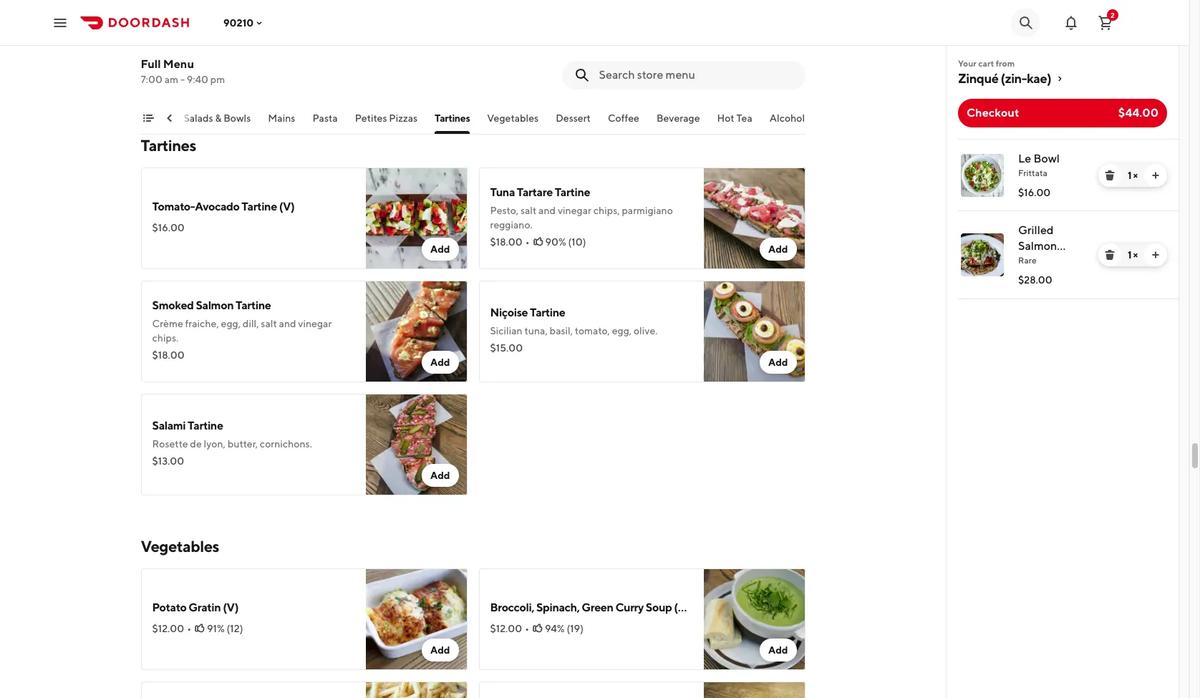 Task type: locate. For each thing, give the bounding box(es) containing it.
$16.00 down tomato-
[[152, 222, 185, 234]]

1 vertical spatial salmon
[[196, 299, 234, 312]]

$13.00 down the pepperoni
[[152, 47, 184, 59]]

$12.00 down broccoli,
[[490, 623, 522, 635]]

$16.00 down frittata
[[1019, 187, 1051, 198]]

add for tomato-avocado tartine (v)
[[431, 244, 450, 255]]

94% (19)
[[545, 623, 584, 635]]

egg,
[[221, 318, 241, 330], [612, 325, 632, 337]]

potato gratin (v)
[[152, 601, 239, 615]]

egg, left "dill,"
[[221, 318, 241, 330]]

1 horizontal spatial and
[[539, 205, 556, 216]]

tartine
[[555, 186, 591, 199], [242, 200, 277, 214], [236, 299, 271, 312], [530, 306, 566, 320], [188, 419, 223, 433]]

2 items, open order cart image
[[1098, 14, 1115, 31]]

$12.00 down potato
[[152, 623, 184, 635]]

1 remove item from cart image from the top
[[1105, 170, 1116, 181]]

and down tartare
[[539, 205, 556, 216]]

0 vertical spatial vinegar
[[558, 205, 592, 216]]

curry
[[616, 601, 644, 615]]

french fries (v) image
[[366, 682, 468, 699]]

1 add one to cart image from the top
[[1151, 170, 1162, 181]]

menu
[[163, 57, 194, 71]]

and inside smoked salmon tartine crème fraiche, egg, dill, salt and vinegar chips. $18.00
[[279, 318, 296, 330]]

1 vertical spatial 1 ×
[[1128, 249, 1139, 261]]

sicilian
[[490, 325, 523, 337]]

0 vertical spatial add one to cart image
[[1151, 170, 1162, 181]]

tartine up lyon,
[[188, 419, 223, 433]]

1 vertical spatial $18.00
[[152, 350, 185, 361]]

$12.00 • down potato
[[152, 623, 191, 635]]

2 $13.00 from the top
[[152, 456, 184, 467]]

tartine right tartare
[[555, 186, 591, 199]]

tartine up "dill,"
[[236, 299, 271, 312]]

(v) up (12)
[[223, 601, 239, 615]]

$18.00
[[490, 236, 523, 248], [152, 350, 185, 361]]

smoked salmon tartine crème fraiche, egg, dill, salt and vinegar chips. $18.00
[[152, 299, 332, 361]]

0 vertical spatial remove item from cart image
[[1105, 170, 1116, 181]]

list
[[947, 139, 1179, 300]]

pasta button
[[313, 111, 338, 134]]

1 horizontal spatial (v)
[[279, 200, 295, 214]]

1 vertical spatial remove item from cart image
[[1105, 249, 1116, 261]]

1 horizontal spatial vegetables
[[487, 112, 539, 124]]

roasted brussels sprouts w/ pancetta image
[[704, 682, 806, 699]]

add one to cart image
[[1151, 170, 1162, 181], [1151, 249, 1162, 261]]

smoked
[[152, 299, 194, 312]]

1 vertical spatial (gf)
[[674, 601, 698, 615]]

$18.00 •
[[490, 236, 530, 248]]

alcohol
[[770, 112, 805, 124]]

(v) right avocado
[[279, 200, 295, 214]]

remove item from cart image for grilled salmon plate (gf)
[[1105, 249, 1116, 261]]

91%
[[207, 623, 225, 635]]

1 horizontal spatial vinegar
[[558, 205, 592, 216]]

and right "dill,"
[[279, 318, 296, 330]]

lyon,
[[204, 439, 226, 450]]

tartines right pizzas
[[435, 112, 470, 124]]

avocado
[[195, 200, 240, 214]]

0 vertical spatial (v)
[[279, 200, 295, 214]]

1 ×
[[1128, 170, 1139, 181], [1128, 249, 1139, 261]]

(gf) right plate
[[1048, 255, 1073, 269]]

salads & bowls button
[[184, 111, 251, 134]]

add button for tomato-avocado tartine (v)
[[422, 238, 459, 261]]

2
[[1111, 10, 1116, 19]]

Item Search search field
[[599, 67, 794, 83]]

tuna
[[490, 186, 515, 199]]

salmon
[[1019, 239, 1058, 253], [196, 299, 234, 312]]

le bowl image
[[962, 154, 1005, 197]]

• for potato gratin (v)
[[187, 623, 191, 635]]

1 vertical spatial salt
[[261, 318, 277, 330]]

2 × from the top
[[1134, 249, 1139, 261]]

petites pizzas button
[[355, 111, 418, 134]]

show menu categories image
[[142, 112, 154, 124]]

(v)
[[279, 200, 295, 214], [223, 601, 239, 615]]

$13.00 down the rosette
[[152, 456, 184, 467]]

salami tartine image
[[366, 394, 468, 496]]

salmon for tartine
[[196, 299, 234, 312]]

1 vertical spatial ×
[[1134, 249, 1139, 261]]

vinegar inside smoked salmon tartine crème fraiche, egg, dill, salt and vinegar chips. $18.00
[[298, 318, 332, 330]]

1 vertical spatial vinegar
[[298, 318, 332, 330]]

salmon for plate
[[1019, 239, 1058, 253]]

tuna tartare tartine pesto, salt and vinegar chips, parmigiano reggiano.
[[490, 186, 673, 231]]

pesto,
[[490, 205, 519, 216]]

vegetables
[[487, 112, 539, 124], [141, 537, 219, 556]]

• down potato gratin (v)
[[187, 623, 191, 635]]

2 add one to cart image from the top
[[1151, 249, 1162, 261]]

add button
[[422, 238, 459, 261], [760, 238, 797, 261], [422, 351, 459, 374], [760, 351, 797, 374], [422, 464, 459, 487], [422, 639, 459, 662], [760, 639, 797, 662]]

from
[[996, 58, 1015, 69]]

(gf) inside grilled salmon plate (gf)
[[1048, 255, 1073, 269]]

0 horizontal spatial salt
[[261, 318, 277, 330]]

1 horizontal spatial $12.00
[[490, 623, 522, 635]]

vegetables left dessert
[[487, 112, 539, 124]]

0 horizontal spatial $18.00
[[152, 350, 185, 361]]

1 horizontal spatial salt
[[521, 205, 537, 216]]

chips,
[[594, 205, 620, 216]]

$18.00 inside smoked salmon tartine crème fraiche, egg, dill, salt and vinegar chips. $18.00
[[152, 350, 185, 361]]

0 horizontal spatial vinegar
[[298, 318, 332, 330]]

0 vertical spatial salmon
[[1019, 239, 1058, 253]]

vegetables up potato
[[141, 537, 219, 556]]

1 vertical spatial 1
[[1128, 249, 1132, 261]]

tartine inside niçoise tartine sicilian tuna, basil, tomato, egg, olive. $15.00
[[530, 306, 566, 320]]

1 $12.00 • from the left
[[152, 623, 191, 635]]

chips.
[[152, 332, 179, 344]]

add
[[431, 244, 450, 255], [769, 244, 789, 255], [431, 357, 450, 368], [769, 357, 789, 368], [431, 470, 450, 482], [431, 645, 450, 656], [769, 645, 789, 656]]

cart
[[979, 58, 995, 69]]

2 1 from the top
[[1128, 249, 1132, 261]]

salami tartine rosette de lyon, butter, cornichons. $13.00
[[152, 419, 312, 467]]

salt
[[521, 205, 537, 216], [261, 318, 277, 330]]

salmon up fraiche,
[[196, 299, 234, 312]]

add button for salami tartine
[[422, 464, 459, 487]]

your cart from
[[959, 58, 1015, 69]]

broccoli,
[[490, 601, 535, 615]]

$18.00 down chips.
[[152, 350, 185, 361]]

le
[[1019, 152, 1032, 166]]

1 1 × from the top
[[1128, 170, 1139, 181]]

salt down tartare
[[521, 205, 537, 216]]

1 horizontal spatial (gf)
[[1048, 255, 1073, 269]]

0 vertical spatial $13.00
[[152, 47, 184, 59]]

1 horizontal spatial egg,
[[612, 325, 632, 337]]

$12.00
[[152, 623, 184, 635], [490, 623, 522, 635]]

1 horizontal spatial tartines
[[435, 112, 470, 124]]

egg, left "olive."
[[612, 325, 632, 337]]

$18.00 down reggiano. at the top
[[490, 236, 523, 248]]

add one to cart image for grilled salmon plate (gf)
[[1151, 249, 1162, 261]]

salmon inside grilled salmon plate (gf)
[[1019, 239, 1058, 253]]

tartine for tartare
[[555, 186, 591, 199]]

tartines
[[435, 112, 470, 124], [141, 136, 196, 155]]

vinegar
[[558, 205, 592, 216], [298, 318, 332, 330]]

2 $12.00 • from the left
[[490, 623, 530, 635]]

smoked salmon tartine image
[[366, 281, 468, 383]]

your
[[959, 58, 977, 69]]

0 vertical spatial salt
[[521, 205, 537, 216]]

$12.00 for broccoli, spinach, green curry soup (gf)
[[490, 623, 522, 635]]

dessert
[[556, 112, 591, 124]]

$12.00 • down broccoli,
[[490, 623, 530, 635]]

1 vertical spatial $13.00
[[152, 456, 184, 467]]

0 horizontal spatial tartines
[[141, 136, 196, 155]]

1 for le bowl
[[1128, 170, 1132, 181]]

0 horizontal spatial $12.00 •
[[152, 623, 191, 635]]

2 remove item from cart image from the top
[[1105, 249, 1116, 261]]

2 $12.00 from the left
[[490, 623, 522, 635]]

tartine inside tuna tartare tartine pesto, salt and vinegar chips, parmigiano reggiano.
[[555, 186, 591, 199]]

0 horizontal spatial (gf)
[[674, 601, 698, 615]]

list containing le bowl
[[947, 139, 1179, 300]]

vinegar right "dill,"
[[298, 318, 332, 330]]

1 vertical spatial and
[[279, 318, 296, 330]]

niçoise
[[490, 306, 528, 320]]

(gf) right soup
[[674, 601, 698, 615]]

90210
[[224, 17, 254, 28]]

90210 button
[[224, 17, 265, 28]]

$16.00
[[1019, 187, 1051, 198], [152, 222, 185, 234]]

remove item from cart image
[[1105, 170, 1116, 181], [1105, 249, 1116, 261]]

0 horizontal spatial egg,
[[221, 318, 241, 330]]

0 vertical spatial and
[[539, 205, 556, 216]]

plate
[[1019, 255, 1046, 269]]

salmon down grilled
[[1019, 239, 1058, 253]]

1 horizontal spatial salmon
[[1019, 239, 1058, 253]]

1 for grilled salmon plate (gf)
[[1128, 249, 1132, 261]]

pm
[[211, 74, 225, 85]]

0 vertical spatial 1 ×
[[1128, 170, 1139, 181]]

1 vertical spatial tartines
[[141, 136, 196, 155]]

0 vertical spatial ×
[[1134, 170, 1139, 181]]

beverage button
[[657, 111, 700, 134]]

tartines down scroll menu navigation left image
[[141, 136, 196, 155]]

0 vertical spatial (gf)
[[1048, 255, 1073, 269]]

1 1 from the top
[[1128, 170, 1132, 181]]

90%
[[546, 236, 567, 248]]

1 $12.00 from the left
[[152, 623, 184, 635]]

• down broccoli,
[[525, 623, 530, 635]]

add for potato gratin (v)
[[431, 645, 450, 656]]

0 horizontal spatial (v)
[[223, 601, 239, 615]]

salmon inside smoked salmon tartine crème fraiche, egg, dill, salt and vinegar chips. $18.00
[[196, 299, 234, 312]]

0 vertical spatial 1
[[1128, 170, 1132, 181]]

1
[[1128, 170, 1132, 181], [1128, 249, 1132, 261]]

1 × from the top
[[1134, 170, 1139, 181]]

tartine inside salami tartine rosette de lyon, butter, cornichons. $13.00
[[188, 419, 223, 433]]

tartine up tuna,
[[530, 306, 566, 320]]

pizza
[[207, 25, 234, 39]]

0 horizontal spatial $12.00
[[152, 623, 184, 635]]

0 vertical spatial tartines
[[435, 112, 470, 124]]

tomato-
[[152, 200, 195, 214]]

0 horizontal spatial salmon
[[196, 299, 234, 312]]

0 horizontal spatial and
[[279, 318, 296, 330]]

1 horizontal spatial $12.00 •
[[490, 623, 530, 635]]

tomato,
[[575, 325, 610, 337]]

0 vertical spatial $16.00
[[1019, 187, 1051, 198]]

zinqué (zin-kae) link
[[959, 70, 1168, 87]]

0 horizontal spatial vegetables
[[141, 537, 219, 556]]

1 horizontal spatial $18.00
[[490, 236, 523, 248]]

•
[[526, 236, 530, 248], [187, 623, 191, 635], [525, 623, 530, 635]]

tartine right avocado
[[242, 200, 277, 214]]

salt right "dill,"
[[261, 318, 277, 330]]

1 vertical spatial add one to cart image
[[1151, 249, 1162, 261]]

0 horizontal spatial $16.00
[[152, 222, 185, 234]]

tartine inside smoked salmon tartine crème fraiche, egg, dill, salt and vinegar chips. $18.00
[[236, 299, 271, 312]]

vinegar up (10)
[[558, 205, 592, 216]]

salami
[[152, 419, 186, 433]]

potato
[[152, 601, 187, 615]]

notification bell image
[[1063, 14, 1081, 31]]

2 1 × from the top
[[1128, 249, 1139, 261]]



Task type: describe. For each thing, give the bounding box(es) containing it.
salads
[[184, 112, 213, 124]]

vinegar inside tuna tartare tartine pesto, salt and vinegar chips, parmigiano reggiano.
[[558, 205, 592, 216]]

add button for broccoli, spinach, green curry soup (gf)
[[760, 639, 797, 662]]

add for salami tartine
[[431, 470, 450, 482]]

vegetables button
[[487, 111, 539, 134]]

butter,
[[228, 439, 258, 450]]

scroll menu navigation left image
[[164, 112, 175, 124]]

basil,
[[550, 325, 573, 337]]

• for broccoli, spinach, green curry soup (gf)
[[525, 623, 530, 635]]

petites
[[355, 112, 387, 124]]

salt inside smoked salmon tartine crème fraiche, egg, dill, salt and vinegar chips. $18.00
[[261, 318, 277, 330]]

7:00
[[141, 74, 163, 85]]

add for smoked salmon tartine
[[431, 357, 450, 368]]

add one to cart image for le bowl
[[1151, 170, 1162, 181]]

1 vertical spatial (v)
[[223, 601, 239, 615]]

$15.00
[[490, 342, 523, 354]]

grilled salmon plate (gf)
[[1019, 224, 1073, 269]]

mains
[[268, 112, 295, 124]]

add button for smoked salmon tartine
[[422, 351, 459, 374]]

$12.00 for potato gratin (v)
[[152, 623, 184, 635]]

rare
[[1019, 255, 1037, 266]]

(12)
[[227, 623, 243, 635]]

alcohol button
[[770, 111, 805, 134]]

reggiano.
[[490, 219, 533, 231]]

and inside tuna tartare tartine pesto, salt and vinegar chips, parmigiano reggiano.
[[539, 205, 556, 216]]

bowl
[[1034, 152, 1060, 166]]

pepperoni pizza
[[152, 25, 234, 39]]

tartare
[[517, 186, 553, 199]]

$12.00 • for broccoli,
[[490, 623, 530, 635]]

egg, inside niçoise tartine sicilian tuna, basil, tomato, egg, olive. $15.00
[[612, 325, 632, 337]]

-
[[181, 74, 185, 85]]

le bowl frittata
[[1019, 152, 1060, 178]]

rosette
[[152, 439, 188, 450]]

beverage
[[657, 112, 700, 124]]

tartine for avocado
[[242, 200, 277, 214]]

parmigiano
[[622, 205, 673, 216]]

full
[[141, 57, 161, 71]]

cornichons.
[[260, 439, 312, 450]]

90% (10)
[[546, 236, 586, 248]]

1 × for grilled salmon plate (gf)
[[1128, 249, 1139, 261]]

mains button
[[268, 111, 295, 134]]

hot tea button
[[718, 111, 753, 134]]

0 vertical spatial vegetables
[[487, 112, 539, 124]]

frittata
[[1019, 168, 1048, 178]]

hot tea
[[718, 112, 753, 124]]

hot
[[718, 112, 735, 124]]

add button for tuna tartare tartine
[[760, 238, 797, 261]]

add button for niçoise tartine
[[760, 351, 797, 374]]

open menu image
[[52, 14, 69, 31]]

94%
[[545, 623, 565, 635]]

1 vertical spatial vegetables
[[141, 537, 219, 556]]

grilled salmon plate (gf) image
[[962, 234, 1005, 277]]

coffee
[[608, 112, 640, 124]]

add for tuna tartare tartine
[[769, 244, 789, 255]]

• down reggiano. at the top
[[526, 236, 530, 248]]

pepperoni pizza image
[[366, 0, 468, 95]]

full menu 7:00 am - 9:40 pm
[[141, 57, 225, 85]]

niçoise tartine sicilian tuna, basil, tomato, egg, olive. $15.00
[[490, 306, 658, 354]]

broccoli, spinach, green curry soup (gf) image
[[704, 569, 806, 671]]

(10)
[[569, 236, 586, 248]]

grilled
[[1019, 224, 1054, 237]]

tea
[[737, 112, 753, 124]]

2 button
[[1092, 8, 1121, 37]]

salt inside tuna tartare tartine pesto, salt and vinegar chips, parmigiano reggiano.
[[521, 205, 537, 216]]

olive.
[[634, 325, 658, 337]]

salads & bowls
[[184, 112, 251, 124]]

9:40
[[187, 74, 209, 85]]

1 $13.00 from the top
[[152, 47, 184, 59]]

de
[[190, 439, 202, 450]]

am
[[165, 74, 179, 85]]

tuna tartare tartine image
[[704, 168, 806, 269]]

add for broccoli, spinach, green curry soup (gf)
[[769, 645, 789, 656]]

spinach,
[[537, 601, 580, 615]]

0 vertical spatial $18.00
[[490, 236, 523, 248]]

1 vertical spatial $16.00
[[152, 222, 185, 234]]

egg, inside smoked salmon tartine crème fraiche, egg, dill, salt and vinegar chips. $18.00
[[221, 318, 241, 330]]

remove item from cart image for le bowl
[[1105, 170, 1116, 181]]

green
[[582, 601, 614, 615]]

petites pizzas
[[355, 112, 418, 124]]

coffee button
[[608, 111, 640, 134]]

add button for potato gratin (v)
[[422, 639, 459, 662]]

tomato-avocado tartine (v)
[[152, 200, 295, 214]]

soup
[[646, 601, 672, 615]]

91% (12)
[[207, 623, 243, 635]]

tomato-avocado tartine (v) image
[[366, 168, 468, 269]]

&
[[215, 112, 222, 124]]

checkout
[[967, 106, 1020, 120]]

1 horizontal spatial $16.00
[[1019, 187, 1051, 198]]

zinqué
[[959, 71, 999, 86]]

dessert button
[[556, 111, 591, 134]]

× for grilled salmon plate (gf)
[[1134, 249, 1139, 261]]

add for niçoise tartine
[[769, 357, 789, 368]]

pasta
[[313, 112, 338, 124]]

$28.00
[[1019, 274, 1053, 286]]

$44.00
[[1119, 106, 1159, 120]]

kae)
[[1027, 71, 1052, 86]]

(zin-
[[1001, 71, 1028, 86]]

tuna,
[[525, 325, 548, 337]]

pepperoni
[[152, 25, 205, 39]]

potato gratin (v) image
[[366, 569, 468, 671]]

1 × for le bowl
[[1128, 170, 1139, 181]]

bowls
[[224, 112, 251, 124]]

$12.00 • for potato
[[152, 623, 191, 635]]

zinqué (zin-kae)
[[959, 71, 1052, 86]]

(19)
[[567, 623, 584, 635]]

niçoise tartine image
[[704, 281, 806, 383]]

× for le bowl
[[1134, 170, 1139, 181]]

tartine for salmon
[[236, 299, 271, 312]]

$13.00 inside salami tartine rosette de lyon, butter, cornichons. $13.00
[[152, 456, 184, 467]]

crème
[[152, 318, 183, 330]]

gratin
[[189, 601, 221, 615]]



Task type: vqa. For each thing, say whether or not it's contained in the screenshot.
the 4.7
no



